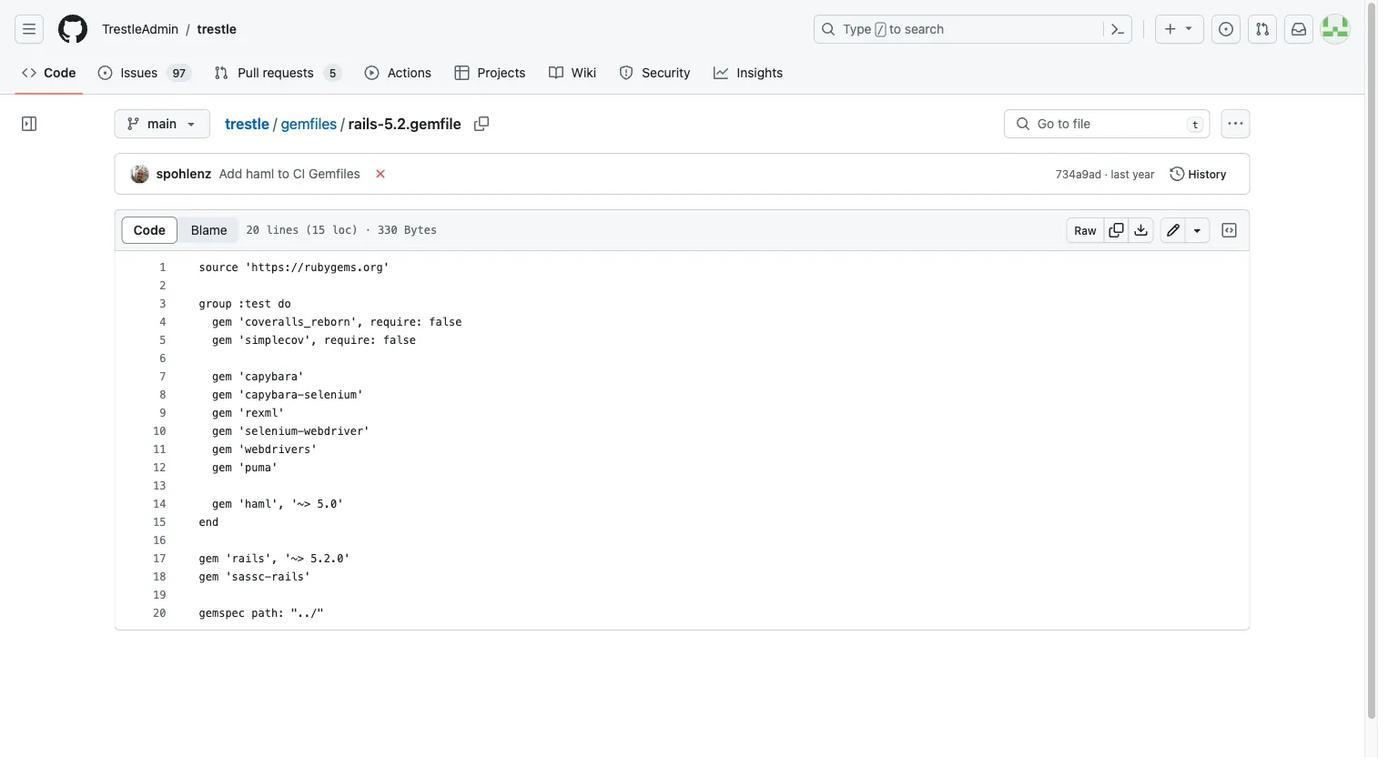 Task type: describe. For each thing, give the bounding box(es) containing it.
spohlenz link
[[156, 166, 212, 181]]

6
[[160, 352, 166, 365]]

gemspec
[[199, 607, 245, 620]]

0 vertical spatial 5
[[329, 66, 336, 79]]

Go to file text field
[[1038, 110, 1180, 137]]

330
[[378, 224, 398, 237]]

copy path image
[[474, 117, 489, 131]]

to for search
[[889, 21, 901, 36]]

gemspec path: "../"
[[199, 607, 324, 620]]

more file actions image
[[1229, 117, 1243, 131]]

3
[[160, 298, 166, 310]]

copy raw content image
[[1109, 223, 1124, 238]]

table image
[[454, 66, 469, 80]]

shield image
[[619, 66, 633, 80]]

gemfiles
[[309, 166, 360, 181]]

0 horizontal spatial git pull request image
[[214, 66, 229, 80]]

group :test do gem 'coveralls_reborn', require: false gem 'simplecov', require: false
[[199, 298, 462, 347]]

trestle inside trestleadmin / trestle
[[197, 21, 237, 36]]

plus image
[[1163, 22, 1178, 36]]

gemfiles
[[281, 115, 337, 132]]

'sassc-
[[225, 571, 271, 584]]

0 vertical spatial require:
[[370, 316, 423, 329]]

gem 'rails', '~> 5.2.0' gem 'sassc-rails'
[[199, 553, 350, 584]]

0 vertical spatial trestle link
[[190, 15, 244, 44]]

to for ci
[[278, 166, 289, 181]]

trestleadmin
[[102, 21, 179, 36]]

gemfiles link
[[281, 115, 337, 132]]

'webdrivers'
[[238, 443, 317, 456]]

'haml',
[[238, 498, 284, 511]]

issue opened image for the rightmost git pull request icon
[[1219, 22, 1234, 36]]

book image
[[549, 66, 563, 80]]

gem 'haml', '~> 5.0' end
[[199, 498, 344, 529]]

5.2.0'
[[311, 553, 350, 565]]

selenium'
[[304, 389, 363, 401]]

symbols image
[[1222, 223, 1237, 238]]

/ for trestleadmin
[[186, 21, 190, 36]]

'capybara-
[[238, 389, 304, 401]]

code button
[[122, 217, 177, 244]]

end
[[199, 516, 219, 529]]

list containing trestleadmin / trestle
[[95, 15, 803, 44]]

ci
[[293, 166, 305, 181]]

'puma'
[[238, 462, 278, 474]]

'~> for 5.2.0'
[[284, 553, 304, 565]]

history
[[1188, 168, 1227, 180]]

spohlenz
[[156, 166, 212, 181]]

history link
[[1162, 161, 1235, 187]]

734a9ad · last year
[[1056, 168, 1155, 180]]

homepage image
[[58, 15, 87, 44]]

/ for type
[[877, 24, 884, 36]]

1 vertical spatial 20
[[153, 607, 166, 620]]

search image
[[1016, 117, 1030, 131]]

gem 'capybara' gem 'capybara-selenium' gem 'rexml' gem 'selenium-webdriver' gem 'webdrivers' gem 'puma'
[[199, 371, 370, 474]]

year
[[1133, 168, 1155, 180]]

do
[[278, 298, 291, 310]]

source 'https://rubygems.org'
[[199, 261, 390, 274]]

code image
[[22, 66, 36, 80]]

pull requests
[[238, 65, 314, 80]]

add
[[219, 166, 242, 181]]

history image
[[1170, 167, 1185, 181]]

5.2.gemfile
[[384, 115, 461, 132]]

1 vertical spatial trestle
[[225, 115, 269, 132]]

play image
[[365, 66, 379, 80]]

trestleadmin / trestle
[[102, 21, 237, 36]]

12
[[153, 462, 166, 474]]

projects
[[478, 65, 526, 80]]

0 vertical spatial false
[[429, 316, 462, 329]]

1 vertical spatial trestle link
[[225, 115, 269, 132]]

command palette image
[[1111, 22, 1125, 36]]

1 horizontal spatial git pull request image
[[1255, 22, 1270, 36]]

security link
[[612, 59, 699, 86]]

raw
[[1075, 224, 1097, 237]]

16
[[153, 534, 166, 547]]

18
[[153, 571, 166, 584]]

type / to search
[[843, 21, 944, 36]]

raw link
[[1066, 218, 1105, 243]]

9
[[160, 407, 166, 420]]

97
[[172, 66, 186, 79]]

14
[[153, 498, 166, 511]]

10
[[153, 425, 166, 438]]

file view element
[[122, 217, 240, 244]]

actions
[[388, 65, 431, 80]]

2
[[160, 279, 166, 292]]

type
[[843, 21, 872, 36]]

8
[[160, 389, 166, 401]]

1 2 3 4 5 6 7 8 9 10 11 12 13 14 15 16 17 18 19 20
[[153, 261, 166, 620]]

'https://rubygems.org'
[[245, 261, 390, 274]]

1
[[160, 261, 166, 274]]



Task type: vqa. For each thing, say whether or not it's contained in the screenshot.
the bottommost ·
yes



Task type: locate. For each thing, give the bounding box(es) containing it.
trestle / gemfiles / rails-5.2.gemfile
[[225, 115, 461, 132]]

code inside "link"
[[44, 65, 76, 80]]

issues
[[121, 65, 158, 80]]

blame
[[191, 223, 227, 238]]

1 vertical spatial issue opened image
[[98, 66, 112, 80]]

source
[[199, 261, 238, 274]]

'rails',
[[225, 553, 278, 565]]

false
[[429, 316, 462, 329], [383, 334, 416, 347]]

17
[[153, 553, 166, 565]]

1 vertical spatial '~>
[[284, 553, 304, 565]]

webdriver'
[[304, 425, 370, 438]]

/
[[186, 21, 190, 36], [877, 24, 884, 36], [273, 115, 277, 132], [341, 115, 345, 132]]

add haml to ci gemfiles link
[[219, 166, 360, 181]]

7
[[160, 371, 166, 383]]

1 horizontal spatial triangle down image
[[1182, 20, 1196, 35]]

insights
[[737, 65, 783, 80]]

/ inside type / to search
[[877, 24, 884, 36]]

trestle down 'pull'
[[225, 115, 269, 132]]

0 horizontal spatial false
[[383, 334, 416, 347]]

5.0'
[[317, 498, 344, 511]]

code inside button
[[133, 223, 166, 238]]

/ left rails-
[[341, 115, 345, 132]]

code up 1
[[133, 223, 166, 238]]

triangle down image
[[1182, 20, 1196, 35], [184, 117, 198, 131]]

search
[[905, 21, 944, 36]]

issue opened image for git pull request icon to the left
[[98, 66, 112, 80]]

0 vertical spatial triangle down image
[[1182, 20, 1196, 35]]

'selenium-
[[238, 425, 304, 438]]

/ left gemfiles link
[[273, 115, 277, 132]]

/ right type
[[877, 24, 884, 36]]

0 horizontal spatial 20
[[153, 607, 166, 620]]

0 horizontal spatial ·
[[365, 224, 371, 237]]

15
[[153, 516, 166, 529]]

projects link
[[447, 59, 534, 86]]

1 horizontal spatial to
[[889, 21, 901, 36]]

add haml to ci gemfiles
[[219, 166, 360, 181]]

'capybara'
[[238, 371, 304, 383]]

1 vertical spatial code
[[133, 223, 166, 238]]

19
[[153, 589, 166, 602]]

download raw content image
[[1134, 223, 1148, 238]]

11
[[153, 443, 166, 456]]

4
[[160, 316, 166, 329]]

'~> left the 5.0'
[[291, 498, 311, 511]]

'simplecov',
[[238, 334, 317, 347]]

code right code image
[[44, 65, 76, 80]]

1 vertical spatial to
[[278, 166, 289, 181]]

triangle down image inside main 'popup button'
[[184, 117, 198, 131]]

trestle link down 'pull'
[[225, 115, 269, 132]]

more edit options image
[[1190, 223, 1205, 238]]

issue opened image right plus image
[[1219, 22, 1234, 36]]

to left ci
[[278, 166, 289, 181]]

git branch image
[[126, 117, 141, 131]]

x image
[[373, 167, 388, 181]]

0 horizontal spatial code
[[44, 65, 76, 80]]

1 horizontal spatial code
[[133, 223, 166, 238]]

gem
[[212, 316, 232, 329], [212, 334, 232, 347], [212, 371, 232, 383], [212, 389, 232, 401], [212, 407, 232, 420], [212, 425, 232, 438], [212, 443, 232, 456], [212, 462, 232, 474], [212, 498, 232, 511], [199, 553, 219, 565], [199, 571, 219, 584]]

1 vertical spatial false
[[383, 334, 416, 347]]

'~> inside gem 'haml', '~> 5.0' end
[[291, 498, 311, 511]]

1 horizontal spatial 5
[[329, 66, 336, 79]]

0 vertical spatial code
[[44, 65, 76, 80]]

wiki
[[571, 65, 596, 80]]

trestle link up 'pull'
[[190, 15, 244, 44]]

trestleadmin link
[[95, 15, 186, 44]]

loc)
[[332, 224, 358, 237]]

t
[[1192, 119, 1198, 130]]

1 horizontal spatial 20
[[246, 224, 259, 237]]

spohlenz image
[[131, 165, 149, 184]]

group
[[199, 298, 232, 310]]

issue opened image left issues
[[98, 66, 112, 80]]

'coveralls_reborn',
[[238, 316, 363, 329]]

trestle link
[[190, 15, 244, 44], [225, 115, 269, 132]]

git pull request image left 'pull'
[[214, 66, 229, 80]]

0 horizontal spatial to
[[278, 166, 289, 181]]

1 vertical spatial ·
[[365, 224, 371, 237]]

/ inside trestleadmin / trestle
[[186, 21, 190, 36]]

insights link
[[706, 59, 792, 86]]

:test
[[238, 298, 271, 310]]

1 vertical spatial 5
[[160, 334, 166, 347]]

·
[[1105, 168, 1108, 180], [365, 224, 371, 237]]

0 horizontal spatial triangle down image
[[184, 117, 198, 131]]

gem inside gem 'haml', '~> 5.0' end
[[212, 498, 232, 511]]

/ for trestle
[[273, 115, 277, 132]]

notifications image
[[1292, 22, 1306, 36]]

lines
[[266, 224, 299, 237]]

git pull request image
[[1255, 22, 1270, 36], [214, 66, 229, 80]]

edit file image
[[1166, 223, 1181, 238]]

graph image
[[714, 66, 728, 80]]

5 inside 1 2 3 4 5 6 7 8 9 10 11 12 13 14 15 16 17 18 19 20
[[160, 334, 166, 347]]

0 vertical spatial '~>
[[291, 498, 311, 511]]

5 up 6
[[160, 334, 166, 347]]

1 horizontal spatial false
[[429, 316, 462, 329]]

0 horizontal spatial 5
[[160, 334, 166, 347]]

issue opened image
[[1219, 22, 1234, 36], [98, 66, 112, 80]]

13
[[153, 480, 166, 492]]

main
[[148, 116, 177, 131]]

pull
[[238, 65, 259, 80]]

to
[[889, 21, 901, 36], [278, 166, 289, 181]]

1 vertical spatial git pull request image
[[214, 66, 229, 80]]

path:
[[252, 607, 284, 620]]

main button
[[114, 109, 210, 138]]

"../"
[[291, 607, 324, 620]]

last
[[1111, 168, 1130, 180]]

734a9ad
[[1056, 168, 1102, 180]]

'~> up rails'
[[284, 553, 304, 565]]

requests
[[263, 65, 314, 80]]

git pull request image left notifications icon
[[1255, 22, 1270, 36]]

0 horizontal spatial issue opened image
[[98, 66, 112, 80]]

side panel image
[[22, 117, 36, 131]]

0 vertical spatial trestle
[[197, 21, 237, 36]]

· left the last
[[1105, 168, 1108, 180]]

triangle down image right main
[[184, 117, 198, 131]]

1 horizontal spatial issue opened image
[[1219, 22, 1234, 36]]

blame button
[[178, 217, 240, 244]]

to left search at the right
[[889, 21, 901, 36]]

20 left lines
[[246, 224, 259, 237]]

require:
[[370, 316, 423, 329], [324, 334, 376, 347]]

1 vertical spatial require:
[[324, 334, 376, 347]]

0 vertical spatial to
[[889, 21, 901, 36]]

20 down 19
[[153, 607, 166, 620]]

triangle down image right plus image
[[1182, 20, 1196, 35]]

/ right "trestleadmin"
[[186, 21, 190, 36]]

'~> for 5.0'
[[291, 498, 311, 511]]

bytes
[[404, 224, 437, 237]]

· left 330
[[365, 224, 371, 237]]

haml
[[246, 166, 274, 181]]

actions link
[[357, 59, 440, 86]]

trestle right "trestleadmin"
[[197, 21, 237, 36]]

0 vertical spatial ·
[[1105, 168, 1108, 180]]

5 left the play icon on the top
[[329, 66, 336, 79]]

0 vertical spatial 20
[[246, 224, 259, 237]]

0 vertical spatial git pull request image
[[1255, 22, 1270, 36]]

(15
[[306, 224, 325, 237]]

'~>
[[291, 498, 311, 511], [284, 553, 304, 565]]

0 vertical spatial issue opened image
[[1219, 22, 1234, 36]]

'~> inside the gem 'rails', '~> 5.2.0' gem 'sassc-rails'
[[284, 553, 304, 565]]

list
[[95, 15, 803, 44]]

1 horizontal spatial ·
[[1105, 168, 1108, 180]]

code link
[[15, 59, 83, 86]]

wiki link
[[541, 59, 604, 86]]

security
[[642, 65, 691, 80]]

734a9ad link
[[1056, 166, 1102, 182]]

rails-
[[348, 115, 384, 132]]

20 lines (15 loc) · 330 bytes
[[246, 224, 437, 237]]

20
[[246, 224, 259, 237], [153, 607, 166, 620]]

1 vertical spatial triangle down image
[[184, 117, 198, 131]]



